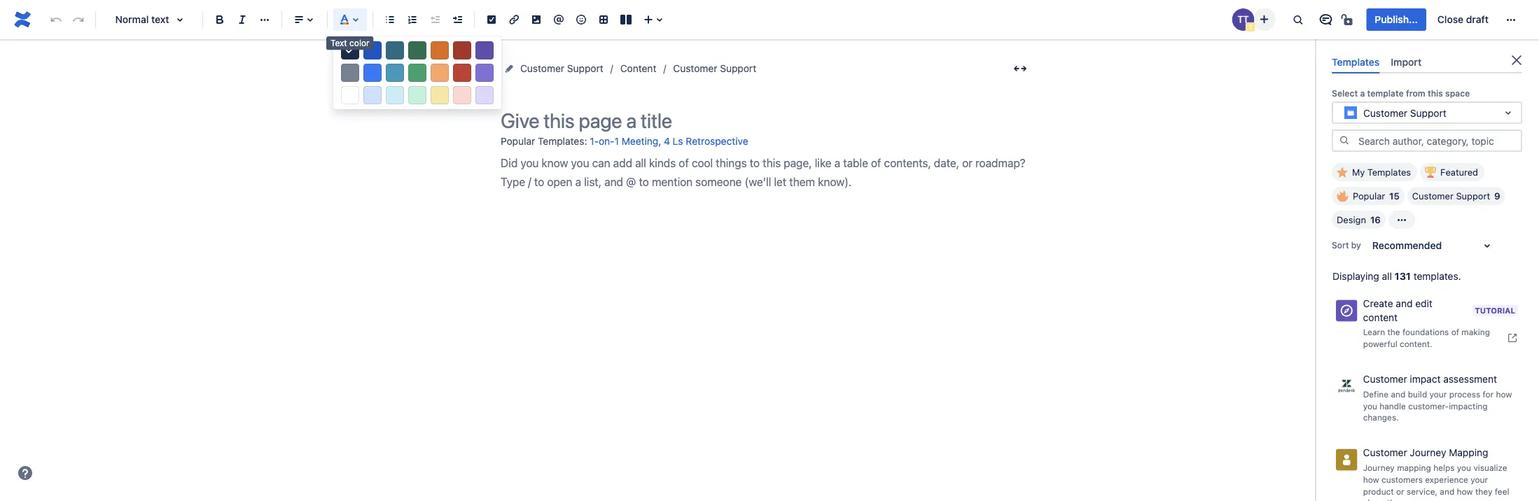 Task type: vqa. For each thing, say whether or not it's contained in the screenshot.
"handle"
yes



Task type: locate. For each thing, give the bounding box(es) containing it.
this
[[1428, 88, 1444, 98]]

you
[[1364, 401, 1378, 411], [1458, 463, 1472, 473]]

help image
[[17, 465, 34, 482]]

numbered list ⌘⇧7 image
[[404, 11, 421, 28]]

the inside learn the foundations of making powerful content.
[[1388, 327, 1401, 337]]

foundations
[[1403, 327, 1450, 337]]

confluence image
[[11, 8, 34, 31]]

popular
[[501, 135, 535, 147], [1353, 191, 1386, 202]]

1 vertical spatial templates
[[1368, 167, 1412, 178]]

2 vertical spatial and
[[1440, 487, 1455, 497]]

close draft button
[[1430, 8, 1498, 31]]

customer support
[[520, 63, 604, 74], [673, 63, 757, 74], [1364, 107, 1447, 119]]

the down or
[[1388, 498, 1400, 502]]

bullet list ⌘⇧8 image
[[382, 11, 399, 28]]

my templates
[[1353, 167, 1412, 178]]

Bold teal radio
[[386, 41, 404, 60]]

White radio
[[341, 86, 359, 104]]

0 horizontal spatial your
[[1430, 390, 1447, 399]]

1 vertical spatial popular
[[1353, 191, 1386, 202]]

1 horizontal spatial popular
[[1353, 191, 1386, 202]]

templates up a
[[1332, 56, 1380, 68]]

layouts image
[[618, 11, 635, 28]]

retrospective
[[686, 136, 749, 147]]

and up handle
[[1391, 390, 1406, 399]]

customer down featured button
[[1413, 191, 1454, 202]]

Subtle green radio
[[408, 86, 427, 104]]

and down 'experience' on the right of the page
[[1440, 487, 1455, 497]]

of
[[1452, 327, 1460, 337]]

normal
[[115, 14, 149, 25]]

how inside customer impact assessment define and build your process for how you handle customer-impacting changes.
[[1497, 390, 1513, 399]]

process
[[1450, 390, 1481, 399]]

0 vertical spatial your
[[1430, 390, 1447, 399]]

you down mapping
[[1458, 463, 1472, 473]]

None text field
[[1343, 106, 1345, 120]]

way.
[[1403, 498, 1420, 502]]

2 horizontal spatial how
[[1497, 390, 1513, 399]]

add image, video, or file image
[[528, 11, 545, 28]]

customer support link
[[520, 60, 604, 77], [673, 60, 757, 77]]

15
[[1390, 191, 1400, 202]]

0 vertical spatial and
[[1396, 298, 1413, 310]]

support
[[567, 63, 604, 74], [720, 63, 757, 74], [1411, 107, 1447, 119], [1457, 191, 1491, 202]]

close draft
[[1438, 14, 1489, 25]]

your up they
[[1471, 475, 1488, 485]]

customer support for 1st customer support link
[[520, 63, 604, 74]]

1 vertical spatial and
[[1391, 390, 1406, 399]]

0 horizontal spatial popular
[[501, 135, 535, 147]]

featured button
[[1421, 163, 1485, 182]]

your up customer-
[[1430, 390, 1447, 399]]

2 vertical spatial how
[[1457, 487, 1474, 497]]

your inside 'customer journey mapping journey mapping helps you visualize how customers experience your product or service, and how they feel along the way.'
[[1471, 475, 1488, 485]]

feel
[[1495, 487, 1510, 497]]

0 vertical spatial how
[[1497, 390, 1513, 399]]

1 option group from the top
[[333, 39, 502, 62]]

how up product
[[1364, 475, 1380, 485]]

you down define
[[1364, 401, 1378, 411]]

more categories image
[[1394, 212, 1411, 228]]

the inside 'customer journey mapping journey mapping helps you visualize how customers experience your product or service, and how they feel along the way.'
[[1388, 498, 1400, 502]]

0 horizontal spatial you
[[1364, 401, 1378, 411]]

16
[[1371, 215, 1381, 225]]

they
[[1476, 487, 1493, 497]]

Green radio
[[408, 64, 427, 82]]

how
[[1497, 390, 1513, 399], [1364, 475, 1380, 485], [1457, 487, 1474, 497]]

option group up 'green' option
[[333, 39, 502, 62]]

table image
[[595, 11, 612, 28]]

default image
[[342, 42, 359, 59]]

emoji image
[[573, 11, 590, 28]]

recommended button
[[1364, 235, 1505, 257]]

1 vertical spatial the
[[1388, 498, 1400, 502]]

link image
[[506, 11, 523, 28]]

and left edit
[[1396, 298, 1413, 310]]

support left 9
[[1457, 191, 1491, 202]]

journey up product
[[1364, 463, 1395, 473]]

featured
[[1441, 167, 1479, 178]]

Search author, category, topic field
[[1355, 131, 1521, 151]]

Subtle red radio
[[453, 86, 471, 104]]

1 vertical spatial you
[[1458, 463, 1472, 473]]

build
[[1408, 390, 1428, 399]]

and
[[1396, 298, 1413, 310], [1391, 390, 1406, 399], [1440, 487, 1455, 497]]

close
[[1438, 14, 1464, 25]]

and inside create and edit content
[[1396, 298, 1413, 310]]

publish... button
[[1367, 8, 1427, 31]]

support up give this page a title text box
[[720, 63, 757, 74]]

create and edit content
[[1364, 298, 1433, 323]]

support down 'this'
[[1411, 107, 1447, 119]]

the up powerful
[[1388, 327, 1401, 337]]

Subtle blue radio
[[364, 86, 382, 104]]

bold ⌘b image
[[212, 11, 228, 28]]

Teal radio
[[386, 64, 404, 82]]

making
[[1462, 327, 1491, 337]]

1 vertical spatial journey
[[1364, 463, 1395, 473]]

1 horizontal spatial customer support
[[673, 63, 757, 74]]

2 option group from the top
[[333, 62, 502, 84]]

templates up 15
[[1368, 167, 1412, 178]]

edit
[[1416, 298, 1433, 310]]

0 horizontal spatial customer support link
[[520, 60, 604, 77]]

by
[[1352, 241, 1362, 250]]

displaying
[[1333, 271, 1380, 282]]

1 vertical spatial your
[[1471, 475, 1488, 485]]

popular down my templates button
[[1353, 191, 1386, 202]]

0 horizontal spatial customer support
[[520, 63, 604, 74]]

0 horizontal spatial how
[[1364, 475, 1380, 485]]

service,
[[1407, 487, 1438, 497]]

customers
[[1382, 475, 1423, 485]]

customer
[[520, 63, 565, 74], [673, 63, 718, 74], [1364, 107, 1408, 119], [1413, 191, 1454, 202], [1364, 373, 1408, 385], [1364, 447, 1408, 459]]

1 horizontal spatial customer support link
[[673, 60, 757, 77]]

1 horizontal spatial how
[[1457, 487, 1474, 497]]

undo ⌘z image
[[48, 11, 64, 28]]

customer journey mapping journey mapping helps you visualize how customers experience your product or service, and how they feel along the way.
[[1364, 447, 1510, 502]]

option group down bold green option on the top
[[333, 62, 502, 84]]

Subtle yellow radio
[[431, 86, 449, 104]]

popular templates: 1-on-1 meeting , 4 ls retrospective
[[501, 135, 749, 147]]

normal text
[[115, 14, 169, 25]]

comment icon image
[[1318, 11, 1335, 28]]

more image
[[1503, 11, 1520, 28]]

visualize
[[1474, 463, 1508, 473]]

4 ls retrospective button
[[664, 130, 749, 153]]

popular left templates:
[[501, 135, 535, 147]]

template
[[1368, 88, 1404, 98]]

customer support for first customer support link from the right
[[673, 63, 757, 74]]

customer down template
[[1364, 107, 1408, 119]]

draft
[[1467, 14, 1489, 25]]

templates:
[[538, 135, 587, 147]]

tutorial
[[1476, 306, 1516, 315]]

,
[[659, 135, 661, 147]]

Subtle teal radio
[[386, 86, 404, 104]]

option group
[[333, 39, 502, 62], [333, 62, 502, 84], [333, 84, 502, 106]]

action item image
[[483, 11, 500, 28]]

1 horizontal spatial journey
[[1410, 447, 1447, 459]]

1 horizontal spatial your
[[1471, 475, 1488, 485]]

option group down 'green' option
[[333, 84, 502, 106]]

0 vertical spatial you
[[1364, 401, 1378, 411]]

customer up define
[[1364, 373, 1408, 385]]

text color tooltip
[[326, 36, 374, 50]]

align left image
[[291, 11, 308, 28]]

learn the foundations of making powerful content.
[[1364, 327, 1491, 349]]

your
[[1430, 390, 1447, 399], [1471, 475, 1488, 485]]

popular inside popular templates: 1-on-1 meeting , 4 ls retrospective
[[501, 135, 535, 147]]

helps
[[1434, 463, 1455, 473]]

how left they
[[1457, 487, 1474, 497]]

0 vertical spatial templates
[[1332, 56, 1380, 68]]

how right "for"
[[1497, 390, 1513, 399]]

1 horizontal spatial you
[[1458, 463, 1472, 473]]

and inside 'customer journey mapping journey mapping helps you visualize how customers experience your product or service, and how they feel along the way.'
[[1440, 487, 1455, 497]]

you inside customer impact assessment define and build your process for how you handle customer-impacting changes.
[[1364, 401, 1378, 411]]

0 vertical spatial journey
[[1410, 447, 1447, 459]]

0 vertical spatial popular
[[501, 135, 535, 147]]

journey
[[1410, 447, 1447, 459], [1364, 463, 1395, 473]]

templates
[[1332, 56, 1380, 68], [1368, 167, 1412, 178]]

customer right move this page icon
[[520, 63, 565, 74]]

1 vertical spatial how
[[1364, 475, 1380, 485]]

tab list
[[1327, 50, 1528, 74]]

design 16
[[1337, 215, 1381, 225]]

popular for popular templates: 1-on-1 meeting , 4 ls retrospective
[[501, 135, 535, 147]]

131
[[1395, 271, 1411, 282]]

popular for popular
[[1353, 191, 1386, 202]]

0 vertical spatial the
[[1388, 327, 1401, 337]]

Default radio
[[341, 41, 359, 60]]

templates.
[[1414, 271, 1462, 282]]

for
[[1483, 390, 1494, 399]]

customer-
[[1409, 401, 1449, 411]]

3 option group from the top
[[333, 84, 502, 106]]

customer up customers
[[1364, 447, 1408, 459]]

the
[[1388, 327, 1401, 337], [1388, 498, 1400, 502]]

close templates and import image
[[1509, 52, 1526, 69]]

1
[[615, 136, 619, 147]]

product
[[1364, 487, 1394, 497]]

journey up mapping
[[1410, 447, 1447, 459]]



Task type: describe. For each thing, give the bounding box(es) containing it.
customer inside 'customer journey mapping journey mapping helps you visualize how customers experience your product or service, and how they feel along the way.'
[[1364, 447, 1408, 459]]

no restrictions image
[[1340, 11, 1357, 28]]

you inside 'customer journey mapping journey mapping helps you visualize how customers experience your product or service, and how they feel along the way.'
[[1458, 463, 1472, 473]]

terry turtle image
[[1232, 8, 1255, 31]]

Yellow radio
[[431, 64, 449, 82]]

invite to edit image
[[1256, 11, 1273, 28]]

italic ⌘i image
[[234, 11, 251, 28]]

1-on-1 meeting button
[[590, 130, 659, 153]]

sort by
[[1332, 241, 1362, 250]]

along
[[1364, 498, 1385, 502]]

content
[[1364, 312, 1398, 323]]

tab list containing templates
[[1327, 50, 1528, 74]]

Red radio
[[453, 64, 471, 82]]

open image
[[1500, 105, 1517, 121]]

select
[[1332, 88, 1358, 98]]

mention image
[[551, 11, 567, 28]]

Bold green radio
[[408, 41, 427, 60]]

text
[[331, 38, 347, 48]]

content link
[[620, 60, 657, 77]]

customer support 9
[[1413, 191, 1501, 202]]

Subtle purple radio
[[476, 86, 494, 104]]

design
[[1337, 215, 1367, 225]]

Bold purple radio
[[476, 41, 494, 60]]

sort
[[1332, 241, 1349, 250]]

create
[[1364, 298, 1394, 310]]

customer impact assessment define and build your process for how you handle customer-impacting changes.
[[1364, 373, 1513, 423]]

powerful
[[1364, 339, 1398, 349]]

mapping
[[1398, 463, 1432, 473]]

experience
[[1426, 475, 1469, 485]]

meeting
[[622, 136, 659, 147]]

more formatting image
[[256, 11, 273, 28]]

and inside customer impact assessment define and build your process for how you handle customer-impacting changes.
[[1391, 390, 1406, 399]]

2 customer support link from the left
[[673, 60, 757, 77]]

or
[[1397, 487, 1405, 497]]

content.
[[1400, 339, 1433, 349]]

text color
[[331, 38, 370, 48]]

content
[[620, 63, 657, 74]]

from
[[1407, 88, 1426, 98]]

handle
[[1380, 401, 1406, 411]]

9
[[1495, 191, 1501, 202]]

recommended
[[1373, 240, 1442, 252]]

Bold blue radio
[[364, 41, 382, 60]]

impact
[[1410, 373, 1441, 385]]

learn
[[1364, 327, 1386, 337]]

Bold red radio
[[453, 41, 471, 60]]

on-
[[599, 136, 615, 147]]

import
[[1391, 56, 1422, 68]]

customer inside customer impact assessment define and build your process for how you handle customer-impacting changes.
[[1364, 373, 1408, 385]]

displaying all 131 templates.
[[1333, 271, 1462, 282]]

Purple radio
[[476, 64, 494, 82]]

move this page image
[[504, 63, 515, 74]]

text
[[151, 14, 169, 25]]

all
[[1382, 271, 1392, 282]]

1 customer support link from the left
[[520, 60, 604, 77]]

publish...
[[1375, 14, 1418, 25]]

changes.
[[1364, 413, 1399, 423]]

1-
[[590, 136, 599, 147]]

outdent ⇧tab image
[[427, 11, 443, 28]]

color
[[350, 38, 370, 48]]

make page full-width image
[[1012, 60, 1029, 77]]

my templates button
[[1332, 163, 1418, 182]]

Give this page a title text field
[[501, 109, 1033, 132]]

Bold orange radio
[[431, 41, 449, 60]]

redo ⌘⇧z image
[[70, 11, 87, 28]]

select a template from this space
[[1332, 88, 1470, 98]]

support down emoji icon
[[567, 63, 604, 74]]

normal text button
[[102, 4, 197, 35]]

find and replace image
[[1290, 11, 1307, 28]]

assessment
[[1444, 373, 1498, 385]]

impacting
[[1449, 401, 1488, 411]]

templates inside button
[[1368, 167, 1412, 178]]

my
[[1353, 167, 1365, 178]]

Gray radio
[[341, 64, 359, 82]]

mapping
[[1449, 447, 1489, 459]]

0 horizontal spatial journey
[[1364, 463, 1395, 473]]

ls
[[673, 136, 683, 147]]

your inside customer impact assessment define and build your process for how you handle customer-impacting changes.
[[1430, 390, 1447, 399]]

customer right content
[[673, 63, 718, 74]]

4
[[664, 136, 670, 147]]

search icon image
[[1339, 135, 1351, 146]]

define
[[1364, 390, 1389, 399]]

confluence image
[[11, 8, 34, 31]]

2 horizontal spatial customer support
[[1364, 107, 1447, 119]]

add emoji image
[[509, 88, 520, 99]]

a
[[1361, 88, 1365, 98]]

Blue radio
[[364, 64, 382, 82]]

indent tab image
[[449, 11, 466, 28]]

space
[[1446, 88, 1470, 98]]

Main content area, start typing to enter text. text field
[[501, 153, 1033, 192]]



